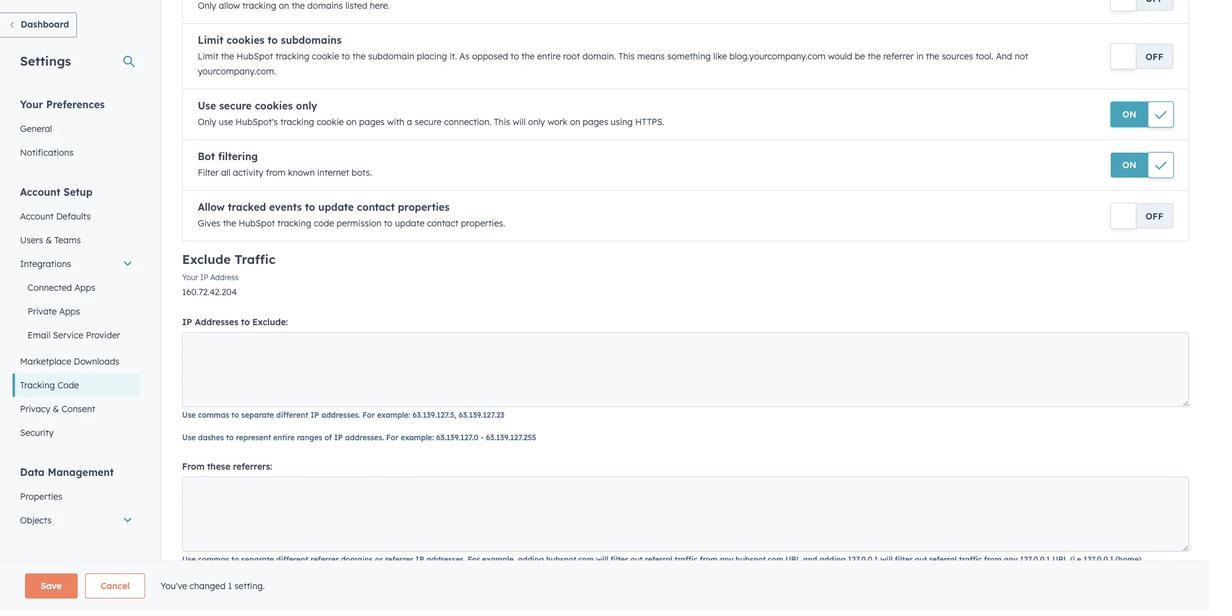 Task type: describe. For each thing, give the bounding box(es) containing it.
1 traffic from the left
[[675, 555, 698, 565]]

root
[[563, 51, 580, 62]]

the inside allow tracked events to update contact properties gives the hubspot tracking code permission to update contact properties.
[[223, 218, 236, 229]]

placing
[[417, 51, 447, 62]]

1 horizontal spatial on
[[347, 116, 357, 128]]

(i.e
[[1071, 555, 1082, 565]]

commas for addresses
[[198, 411, 229, 420]]

cookies inside limit cookies to subdomains limit the hubspot tracking cookie to the subdomain placing it. as opposed to the entire root domain. this means something like blog.yourcompany.com would be the referrer in the sources tool. and not yourcompany.com.
[[227, 34, 265, 46]]

objects button
[[13, 509, 140, 533]]

account defaults
[[20, 211, 91, 222]]

changed
[[190, 581, 226, 592]]

1 vertical spatial example:
[[401, 433, 434, 443]]

data management
[[20, 467, 114, 479]]

1 url from the left
[[786, 555, 801, 565]]

downloads
[[74, 356, 120, 368]]

code
[[57, 380, 79, 391]]

would
[[829, 51, 853, 62]]

like
[[714, 51, 727, 62]]

ip up ranges
[[311, 411, 319, 420]]

from
[[182, 462, 205, 473]]

1 vertical spatial contact
[[427, 218, 459, 229]]

address
[[210, 273, 239, 282]]

privacy
[[20, 404, 50, 415]]

2 url from the left
[[1053, 555, 1069, 565]]

bot filtering filter all activity from known internet bots.
[[198, 150, 372, 178]]

1 vertical spatial only
[[528, 116, 545, 128]]

account setup element
[[13, 185, 140, 445]]

or
[[375, 555, 383, 565]]

the left subdomain
[[353, 51, 366, 62]]

security
[[20, 428, 54, 439]]

2 horizontal spatial on
[[570, 116, 581, 128]]

traffic
[[235, 252, 276, 267]]

properties
[[20, 492, 62, 503]]

1 pages from the left
[[359, 116, 385, 128]]

internet
[[317, 167, 349, 178]]

private apps link
[[13, 300, 140, 324]]

subdomain
[[368, 51, 415, 62]]

exclude:
[[253, 317, 288, 328]]

allow tracked events to update contact properties gives the hubspot tracking code permission to update contact properties.
[[198, 201, 505, 229]]

teams
[[54, 235, 81, 246]]

email
[[28, 330, 50, 341]]

1 vertical spatial domains
[[341, 555, 373, 565]]

2 horizontal spatial will
[[881, 555, 893, 565]]

tracking inside limit cookies to subdomains limit the hubspot tracking cookie to the subdomain placing it. as opposed to the entire root domain. this means something like blog.yourcompany.com would be the referrer in the sources tool. and not yourcompany.com.
[[276, 51, 310, 62]]

cancel button
[[85, 574, 146, 599]]

-
[[481, 433, 484, 443]]

you've changed 1 setting.
[[161, 581, 265, 592]]

the right in
[[927, 51, 940, 62]]

127.0.0.1/home).
[[1084, 555, 1144, 565]]

only inside use secure cookies only only use hubspot's tracking cookie on pages with a secure connection. this will only work on pages using https.
[[198, 116, 216, 128]]

1 horizontal spatial update
[[395, 218, 425, 229]]

users
[[20, 235, 43, 246]]

integrations button
[[13, 252, 140, 276]]

article
[[255, 578, 280, 587]]

2 filter from the left
[[896, 555, 913, 565]]

your preferences
[[20, 98, 105, 111]]

known
[[288, 167, 315, 178]]

users & teams link
[[13, 229, 140, 252]]

2 traffic from the left
[[960, 555, 983, 565]]

check
[[182, 578, 205, 587]]

0 horizontal spatial referrer
[[311, 555, 339, 565]]

0 horizontal spatial your
[[20, 98, 43, 111]]

from inside the bot filtering filter all activity from known internet bots.
[[266, 167, 286, 178]]

0 horizontal spatial contact
[[357, 201, 395, 214]]

means
[[638, 51, 665, 62]]

1 filter from the left
[[611, 555, 629, 565]]

0 vertical spatial domains
[[307, 0, 343, 11]]

2 any from the left
[[1005, 555, 1019, 565]]

ip addresses to exclude:
[[182, 317, 288, 328]]

2 horizontal spatial for
[[468, 555, 480, 565]]

service
[[53, 330, 83, 341]]

IP Addresses to Exclude: text field
[[182, 333, 1190, 408]]

on for use secure cookies only
[[1123, 109, 1137, 120]]

tracking inside use secure cookies only only use hubspot's tracking cookie on pages with a secure connection. this will only work on pages using https.
[[280, 116, 314, 128]]

2 horizontal spatial out
[[915, 555, 928, 565]]

use dashes to represent entire ranges of ip addresses. for example: 63.139.127.0 - 63.139.127.255
[[182, 433, 537, 443]]

private
[[28, 306, 57, 317]]

https.
[[636, 116, 665, 128]]

this inside limit cookies to subdomains limit the hubspot tracking cookie to the subdomain placing it. as opposed to the entire root domain. this means something like blog.yourcompany.com would be the referrer in the sources tool. and not yourcompany.com.
[[619, 51, 635, 62]]

tracking code link
[[13, 374, 140, 398]]

0 horizontal spatial update
[[318, 201, 354, 214]]

1 horizontal spatial out
[[631, 555, 643, 565]]

this
[[222, 578, 235, 587]]

the right be at the right of page
[[868, 51, 881, 62]]

properties.
[[461, 218, 505, 229]]

to up represent
[[232, 411, 239, 420]]

tracking code
[[20, 380, 79, 391]]

it.
[[450, 51, 457, 62]]

management
[[48, 467, 114, 479]]

filtering
[[218, 150, 258, 163]]

defaults
[[56, 211, 91, 222]]

private apps
[[28, 306, 80, 317]]

of
[[325, 433, 332, 443]]

1 horizontal spatial will
[[596, 555, 609, 565]]

connection.
[[444, 116, 492, 128]]

to up code
[[305, 201, 315, 214]]

preferences
[[46, 98, 105, 111]]

referrer inside limit cookies to subdomains limit the hubspot tracking cookie to the subdomain placing it. as opposed to the entire root domain. this means something like blog.yourcompany.com would be the referrer in the sources tool. and not yourcompany.com.
[[884, 51, 914, 62]]

permission
[[337, 218, 382, 229]]

1 only from the top
[[198, 0, 216, 11]]

tool.
[[976, 51, 994, 62]]

save
[[41, 581, 62, 592]]

cookie for only
[[317, 116, 344, 128]]

bots.
[[352, 167, 372, 178]]

1 horizontal spatial referrer
[[385, 555, 414, 565]]

cookies inside use secure cookies only only use hubspot's tracking cookie on pages with a secure connection. this will only work on pages using https.
[[255, 100, 293, 112]]

hubspot inside allow tracked events to update contact properties gives the hubspot tracking code permission to update contact properties.
[[239, 218, 275, 229]]

the up subdomains
[[292, 0, 305, 11]]

1 vertical spatial addresses.
[[345, 433, 384, 443]]

your preferences element
[[13, 98, 140, 165]]

on for bot filtering
[[1123, 160, 1137, 171]]

domain.
[[583, 51, 616, 62]]

save button
[[25, 574, 78, 599]]

to up the check out this help article
[[232, 555, 239, 565]]

account setup
[[20, 186, 93, 199]]

email service provider
[[28, 330, 120, 341]]

commas for these
[[198, 555, 229, 565]]

data
[[20, 467, 45, 479]]

work
[[548, 116, 568, 128]]

dashboard
[[21, 19, 69, 30]]

the right "opposed"
[[522, 51, 535, 62]]

63.139.127.23
[[459, 411, 505, 420]]

bot
[[198, 150, 215, 163]]

to right 'dashes'
[[226, 433, 234, 443]]

tracking
[[20, 380, 55, 391]]

apps for connected apps
[[74, 282, 95, 294]]

all
[[221, 167, 231, 178]]

gives
[[198, 218, 221, 229]]



Task type: locate. For each thing, give the bounding box(es) containing it.
1 vertical spatial separate
[[241, 555, 274, 565]]

separate
[[241, 411, 274, 420], [241, 555, 274, 565]]

use for use commas to separate different referrer domains or referrer ip addresses. for example, adding hubspot.com will filter out referral traffic from any hubspot.com url and adding 127.0.0.1 will filter out referral traffic from any 127.0.0.1 url (i.e 127.0.0.1/home).
[[182, 555, 196, 565]]

2 referral from the left
[[930, 555, 957, 565]]

cookie for subdomains
[[312, 51, 339, 62]]

pages left using
[[583, 116, 609, 128]]

1 horizontal spatial hubspot.com
[[736, 555, 784, 565]]

example,
[[482, 555, 516, 565]]

separate up represent
[[241, 411, 274, 420]]

cancel
[[101, 581, 130, 592]]

help
[[237, 578, 253, 587]]

referrers:
[[233, 462, 272, 473]]

2 127.0.0.1 from the left
[[1021, 555, 1051, 565]]

0 vertical spatial addresses.
[[322, 411, 361, 420]]

connected apps link
[[13, 276, 140, 300]]

1 horizontal spatial contact
[[427, 218, 459, 229]]

0 horizontal spatial for
[[363, 411, 375, 420]]

only up the bot filtering filter all activity from known internet bots.
[[296, 100, 317, 112]]

2 account from the top
[[20, 211, 54, 222]]

this inside use secure cookies only only use hubspot's tracking cookie on pages with a secure connection. this will only work on pages using https.
[[494, 116, 511, 128]]

ip right the or
[[416, 555, 424, 565]]

hubspot's
[[236, 116, 278, 128]]

0 vertical spatial off
[[1146, 51, 1164, 63]]

represent
[[236, 433, 271, 443]]

account for account defaults
[[20, 211, 54, 222]]

use for use secure cookies only only use hubspot's tracking cookie on pages with a secure connection. this will only work on pages using https.
[[198, 100, 216, 112]]

0 horizontal spatial &
[[46, 235, 52, 246]]

1 horizontal spatial 127.0.0.1
[[1021, 555, 1051, 565]]

and
[[997, 51, 1013, 62]]

use for use dashes to represent entire ranges of ip addresses. for example: 63.139.127.0 - 63.139.127.255
[[182, 433, 196, 443]]

on left with
[[347, 116, 357, 128]]

1 referral from the left
[[645, 555, 673, 565]]

From these referrers: text field
[[182, 477, 1190, 552]]

exclude
[[182, 252, 231, 267]]

1 horizontal spatial this
[[619, 51, 635, 62]]

secure right a
[[415, 116, 442, 128]]

0 horizontal spatial url
[[786, 555, 801, 565]]

0 horizontal spatial any
[[720, 555, 734, 565]]

0 horizontal spatial traffic
[[675, 555, 698, 565]]

for down use commas to separate different ip addresses. for example: 63.139.127.5, 63.139.127.23
[[386, 433, 399, 443]]

use up check
[[182, 555, 196, 565]]

0 horizontal spatial pages
[[359, 116, 385, 128]]

0 vertical spatial on
[[1123, 109, 1137, 120]]

code
[[314, 218, 334, 229]]

tracking right allow
[[243, 0, 277, 11]]

0 horizontal spatial will
[[513, 116, 526, 128]]

will inside use secure cookies only only use hubspot's tracking cookie on pages with a secure connection. this will only work on pages using https.
[[513, 116, 526, 128]]

2 off from the top
[[1146, 211, 1164, 222]]

tracking right hubspot's
[[280, 116, 314, 128]]

objects
[[20, 515, 52, 527]]

& for users
[[46, 235, 52, 246]]

1 horizontal spatial your
[[182, 273, 198, 282]]

privacy & consent link
[[13, 398, 140, 421]]

apps up service
[[59, 306, 80, 317]]

1 vertical spatial on
[[1123, 160, 1137, 171]]

ip up 160.72.42.204
[[200, 273, 208, 282]]

only left 'work'
[[528, 116, 545, 128]]

dashboard link
[[0, 13, 77, 38]]

a
[[407, 116, 413, 128]]

1 vertical spatial secure
[[415, 116, 442, 128]]

1 horizontal spatial from
[[700, 555, 718, 565]]

marketplace downloads
[[20, 356, 120, 368]]

update down properties
[[395, 218, 425, 229]]

any
[[720, 555, 734, 565], [1005, 555, 1019, 565]]

1 horizontal spatial referral
[[930, 555, 957, 565]]

apps down integrations button
[[74, 282, 95, 294]]

this left means
[[619, 51, 635, 62]]

use up "from"
[[182, 411, 196, 420]]

hubspot down tracked
[[239, 218, 275, 229]]

filter
[[198, 167, 219, 178]]

0 vertical spatial example:
[[377, 411, 411, 420]]

1 different from the top
[[276, 411, 308, 420]]

only left the use in the top left of the page
[[198, 116, 216, 128]]

0 vertical spatial hubspot
[[237, 51, 273, 62]]

your
[[20, 98, 43, 111], [182, 273, 198, 282]]

separate up 'help article' link
[[241, 555, 274, 565]]

domains
[[307, 0, 343, 11], [341, 555, 373, 565]]

0 vertical spatial account
[[20, 186, 61, 199]]

0 vertical spatial separate
[[241, 411, 274, 420]]

only allow tracking on the domains listed here.
[[198, 0, 390, 11]]

63.139.127.255
[[486, 433, 537, 443]]

1 off from the top
[[1146, 51, 1164, 63]]

1 on from the top
[[1123, 109, 1137, 120]]

cookie up the internet on the left top of page
[[317, 116, 344, 128]]

127.0.0.1 right and
[[848, 555, 879, 565]]

1 horizontal spatial any
[[1005, 555, 1019, 565]]

& right privacy
[[53, 404, 59, 415]]

for left example,
[[468, 555, 480, 565]]

limit down allow
[[198, 34, 224, 46]]

example: down 63.139.127.5,
[[401, 433, 434, 443]]

0 vertical spatial limit
[[198, 34, 224, 46]]

marketplace
[[20, 356, 71, 368]]

1 account from the top
[[20, 186, 61, 199]]

& right users
[[46, 235, 52, 246]]

entire inside limit cookies to subdomains limit the hubspot tracking cookie to the subdomain placing it. as opposed to the entire root domain. this means something like blog.yourcompany.com would be the referrer in the sources tool. and not yourcompany.com.
[[538, 51, 561, 62]]

1 vertical spatial cookie
[[317, 116, 344, 128]]

using
[[611, 116, 633, 128]]

1 horizontal spatial entire
[[538, 51, 561, 62]]

2 vertical spatial addresses.
[[427, 555, 466, 565]]

filter
[[611, 555, 629, 565], [896, 555, 913, 565]]

use for use commas to separate different ip addresses. for example: 63.139.127.5, 63.139.127.23
[[182, 411, 196, 420]]

use secure cookies only only use hubspot's tracking cookie on pages with a secure connection. this will only work on pages using https.
[[198, 100, 665, 128]]

referrer left the or
[[311, 555, 339, 565]]

1 hubspot.com from the left
[[547, 555, 594, 565]]

marketplace downloads link
[[13, 350, 140, 374]]

referrer
[[884, 51, 914, 62], [311, 555, 339, 565], [385, 555, 414, 565]]

2 different from the top
[[276, 555, 308, 565]]

account up users
[[20, 211, 54, 222]]

1 horizontal spatial url
[[1053, 555, 1069, 565]]

different up 'article'
[[276, 555, 308, 565]]

on right 'work'
[[570, 116, 581, 128]]

1 horizontal spatial secure
[[415, 116, 442, 128]]

different for ip addresses to exclude:
[[276, 411, 308, 420]]

allow
[[219, 0, 240, 11]]

1 horizontal spatial for
[[386, 433, 399, 443]]

1 horizontal spatial filter
[[896, 555, 913, 565]]

yourcompany.com.
[[198, 66, 276, 77]]

0 vertical spatial your
[[20, 98, 43, 111]]

adding right and
[[820, 555, 846, 565]]

your inside the exclude traffic your ip address 160.72.42.204
[[182, 273, 198, 282]]

cookie inside limit cookies to subdomains limit the hubspot tracking cookie to the subdomain placing it. as opposed to the entire root domain. this means something like blog.yourcompany.com would be the referrer in the sources tool. and not yourcompany.com.
[[312, 51, 339, 62]]

apps for private apps
[[59, 306, 80, 317]]

0 horizontal spatial hubspot.com
[[547, 555, 594, 565]]

update up code
[[318, 201, 354, 214]]

not
[[1015, 51, 1029, 62]]

off for allow tracked events to update contact properties
[[1146, 211, 1164, 222]]

integrations
[[20, 259, 71, 270]]

0 horizontal spatial this
[[494, 116, 511, 128]]

only left allow
[[198, 0, 216, 11]]

hubspot inside limit cookies to subdomains limit the hubspot tracking cookie to the subdomain placing it. as opposed to the entire root domain. this means something like blog.yourcompany.com would be the referrer in the sources tool. and not yourcompany.com.
[[237, 51, 273, 62]]

0 vertical spatial update
[[318, 201, 354, 214]]

ip right of
[[334, 433, 343, 443]]

allow
[[198, 201, 225, 214]]

use commas to separate different ip addresses. for example: 63.139.127.5, 63.139.127.23
[[182, 411, 505, 420]]

dashes
[[198, 433, 224, 443]]

listed
[[346, 0, 368, 11]]

0 horizontal spatial filter
[[611, 555, 629, 565]]

connected apps
[[28, 282, 95, 294]]

tracked
[[228, 201, 266, 214]]

contact down properties
[[427, 218, 459, 229]]

as
[[460, 51, 470, 62]]

referrer left in
[[884, 51, 914, 62]]

sources
[[942, 51, 974, 62]]

0 horizontal spatial referral
[[645, 555, 673, 565]]

account for account setup
[[20, 186, 61, 199]]

& for privacy
[[53, 404, 59, 415]]

to left subdomains
[[268, 34, 278, 46]]

1 horizontal spatial adding
[[820, 555, 846, 565]]

for up use dashes to represent entire ranges of ip addresses. for example: 63.139.127.0 - 63.139.127.255
[[363, 411, 375, 420]]

1 vertical spatial different
[[276, 555, 308, 565]]

1 vertical spatial account
[[20, 211, 54, 222]]

pages
[[359, 116, 385, 128], [583, 116, 609, 128]]

setting.
[[235, 581, 265, 592]]

limit
[[198, 34, 224, 46], [198, 51, 219, 62]]

properties link
[[13, 485, 140, 509]]

the up yourcompany.com. at the top left
[[221, 51, 234, 62]]

to left the exclude:
[[241, 317, 250, 328]]

entire left ranges
[[273, 433, 295, 443]]

0 vertical spatial different
[[276, 411, 308, 420]]

cookie down subdomains
[[312, 51, 339, 62]]

1 vertical spatial commas
[[198, 555, 229, 565]]

use
[[219, 116, 233, 128]]

cookie inside use secure cookies only only use hubspot's tracking cookie on pages with a secure connection. this will only work on pages using https.
[[317, 116, 344, 128]]

account defaults link
[[13, 205, 140, 229]]

addresses. down use commas to separate different ip addresses. for example: 63.139.127.5, 63.139.127.23
[[345, 433, 384, 443]]

1 vertical spatial limit
[[198, 51, 219, 62]]

2 pages from the left
[[583, 116, 609, 128]]

different for from these referrers:
[[276, 555, 308, 565]]

0 horizontal spatial 127.0.0.1
[[848, 555, 879, 565]]

0 vertical spatial only
[[296, 100, 317, 112]]

from these referrers:
[[182, 462, 272, 473]]

1 127.0.0.1 from the left
[[848, 555, 879, 565]]

contact up permission
[[357, 201, 395, 214]]

adding
[[518, 555, 544, 565], [820, 555, 846, 565]]

1 vertical spatial only
[[198, 116, 216, 128]]

1 vertical spatial update
[[395, 218, 425, 229]]

2 vertical spatial for
[[468, 555, 480, 565]]

1 horizontal spatial only
[[528, 116, 545, 128]]

0 vertical spatial contact
[[357, 201, 395, 214]]

entire
[[538, 51, 561, 62], [273, 433, 295, 443]]

to down subdomains
[[342, 51, 350, 62]]

0 vertical spatial this
[[619, 51, 635, 62]]

this right the connection. on the left
[[494, 116, 511, 128]]

1 vertical spatial entire
[[273, 433, 295, 443]]

127.0.0.1 left (i.e
[[1021, 555, 1051, 565]]

cookies up yourcompany.com. at the top left
[[227, 34, 265, 46]]

hubspot up yourcompany.com. at the top left
[[237, 51, 273, 62]]

1 adding from the left
[[518, 555, 544, 565]]

separate for to
[[241, 411, 274, 420]]

0 vertical spatial cookie
[[312, 51, 339, 62]]

ip inside the exclude traffic your ip address 160.72.42.204
[[200, 273, 208, 282]]

security link
[[13, 421, 140, 445]]

notifications
[[20, 147, 74, 158]]

contact
[[357, 201, 395, 214], [427, 218, 459, 229]]

&
[[46, 235, 52, 246], [53, 404, 59, 415]]

account up account defaults
[[20, 186, 61, 199]]

adding right example,
[[518, 555, 544, 565]]

only
[[198, 0, 216, 11], [198, 116, 216, 128]]

use down yourcompany.com. at the top left
[[198, 100, 216, 112]]

use left 'dashes'
[[182, 433, 196, 443]]

commas up 'dashes'
[[198, 411, 229, 420]]

0 vertical spatial cookies
[[227, 34, 265, 46]]

1 vertical spatial this
[[494, 116, 511, 128]]

properties
[[398, 201, 450, 214]]

use
[[198, 100, 216, 112], [182, 411, 196, 420], [182, 433, 196, 443], [182, 555, 196, 565]]

hubspot
[[237, 51, 273, 62], [239, 218, 275, 229]]

0 vertical spatial only
[[198, 0, 216, 11]]

0 horizontal spatial adding
[[518, 555, 544, 565]]

the right 'gives'
[[223, 218, 236, 229]]

cookies up hubspot's
[[255, 100, 293, 112]]

1 any from the left
[[720, 555, 734, 565]]

general
[[20, 123, 52, 135]]

the
[[292, 0, 305, 11], [221, 51, 234, 62], [353, 51, 366, 62], [522, 51, 535, 62], [868, 51, 881, 62], [927, 51, 940, 62], [223, 218, 236, 229]]

ip left 'addresses'
[[182, 317, 192, 328]]

0 horizontal spatial out
[[207, 578, 219, 587]]

tracking down subdomains
[[276, 51, 310, 62]]

entire left root
[[538, 51, 561, 62]]

users & teams
[[20, 235, 81, 246]]

referrer right the or
[[385, 555, 414, 565]]

1 vertical spatial for
[[386, 433, 399, 443]]

url left and
[[786, 555, 801, 565]]

apps inside connected apps link
[[74, 282, 95, 294]]

2 adding from the left
[[820, 555, 846, 565]]

0 vertical spatial for
[[363, 411, 375, 420]]

2 separate from the top
[[241, 555, 274, 565]]

2 limit from the top
[[198, 51, 219, 62]]

example: left 63.139.127.5,
[[377, 411, 411, 420]]

your down exclude
[[182, 273, 198, 282]]

your up general on the top left of the page
[[20, 98, 43, 111]]

63.139.127.5,
[[413, 411, 457, 420]]

0 horizontal spatial secure
[[219, 100, 252, 112]]

1 vertical spatial cookies
[[255, 100, 293, 112]]

to right "opposed"
[[511, 51, 519, 62]]

0 vertical spatial &
[[46, 235, 52, 246]]

these
[[207, 462, 231, 473]]

tracking inside allow tracked events to update contact properties gives the hubspot tracking code permission to update contact properties.
[[278, 218, 312, 229]]

1 vertical spatial your
[[182, 273, 198, 282]]

0 horizontal spatial only
[[296, 100, 317, 112]]

1 limit from the top
[[198, 34, 224, 46]]

commas up you've changed 1 setting.
[[198, 555, 229, 565]]

1 vertical spatial hubspot
[[239, 218, 275, 229]]

apps inside private apps link
[[59, 306, 80, 317]]

1 horizontal spatial pages
[[583, 116, 609, 128]]

2 only from the top
[[198, 116, 216, 128]]

domains left 'listed'
[[307, 0, 343, 11]]

0 vertical spatial commas
[[198, 411, 229, 420]]

referral
[[645, 555, 673, 565], [930, 555, 957, 565]]

0 horizontal spatial on
[[279, 0, 289, 11]]

0 vertical spatial apps
[[74, 282, 95, 294]]

hubspot.com
[[547, 555, 594, 565], [736, 555, 784, 565]]

1 vertical spatial off
[[1146, 211, 1164, 222]]

1 horizontal spatial &
[[53, 404, 59, 415]]

addresses. up of
[[322, 411, 361, 420]]

from
[[266, 167, 286, 178], [700, 555, 718, 565], [985, 555, 1002, 565]]

settings
[[20, 53, 71, 69]]

2 horizontal spatial from
[[985, 555, 1002, 565]]

exclude traffic your ip address 160.72.42.204
[[182, 252, 276, 298]]

0 horizontal spatial from
[[266, 167, 286, 178]]

with
[[387, 116, 405, 128]]

notifications link
[[13, 141, 140, 165]]

2 hubspot.com from the left
[[736, 555, 784, 565]]

subdomains
[[281, 34, 342, 46]]

different up ranges
[[276, 411, 308, 420]]

0 vertical spatial entire
[[538, 51, 561, 62]]

on up subdomains
[[279, 0, 289, 11]]

2 on from the top
[[1123, 160, 1137, 171]]

separate for referrers:
[[241, 555, 274, 565]]

0 horizontal spatial entire
[[273, 433, 295, 443]]

1 vertical spatial apps
[[59, 306, 80, 317]]

addresses
[[195, 317, 239, 328]]

2 commas from the top
[[198, 555, 229, 565]]

1 separate from the top
[[241, 411, 274, 420]]

1 vertical spatial &
[[53, 404, 59, 415]]

url left (i.e
[[1053, 555, 1069, 565]]

events
[[269, 201, 302, 214]]

63.139.127.0
[[436, 433, 479, 443]]

2 horizontal spatial referrer
[[884, 51, 914, 62]]

in
[[917, 51, 924, 62]]

on
[[1123, 109, 1137, 120], [1123, 160, 1137, 171]]

limit up yourcompany.com. at the top left
[[198, 51, 219, 62]]

1 commas from the top
[[198, 411, 229, 420]]

tracking down events
[[278, 218, 312, 229]]

off for limit cookies to subdomains
[[1146, 51, 1164, 63]]

data management element
[[13, 466, 140, 581]]

addresses. left example,
[[427, 555, 466, 565]]

to right permission
[[384, 218, 393, 229]]

use inside use secure cookies only only use hubspot's tracking cookie on pages with a secure connection. this will only work on pages using https.
[[198, 100, 216, 112]]

apps
[[74, 282, 95, 294], [59, 306, 80, 317]]

domains left the or
[[341, 555, 373, 565]]

0 vertical spatial secure
[[219, 100, 252, 112]]

general link
[[13, 117, 140, 141]]

here.
[[370, 0, 390, 11]]

pages left with
[[359, 116, 385, 128]]

1 horizontal spatial traffic
[[960, 555, 983, 565]]

secure up the use in the top left of the page
[[219, 100, 252, 112]]



Task type: vqa. For each thing, say whether or not it's contained in the screenshot.
GET inside The 'Marketplace Profile Reviews Get Notified When Updates Are Made To Reviews You'Ve Written Or Reported In The Solutions Marketplace.'
no



